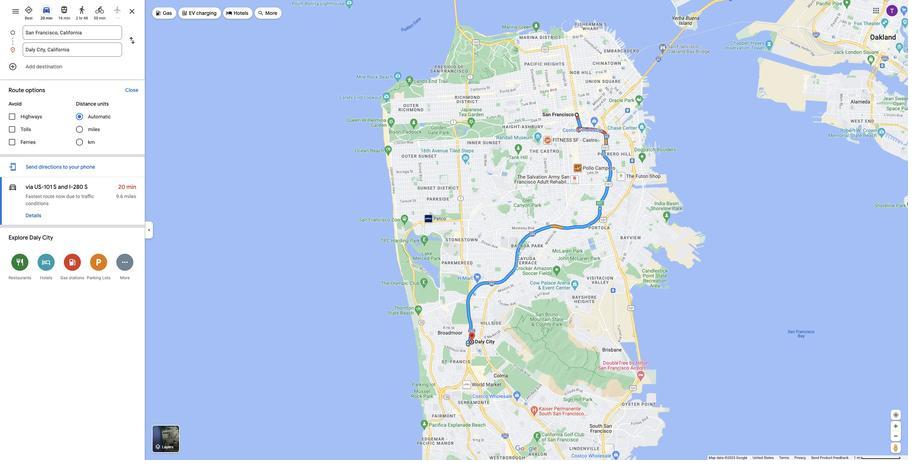 Task type: vqa. For each thing, say whether or not it's contained in the screenshot.
the right Gas
yes



Task type: locate. For each thing, give the bounding box(es) containing it.
none field down starting point san francisco, california "field"
[[26, 43, 119, 57]]

send left product
[[812, 457, 820, 460]]

miles right 9.6
[[124, 194, 136, 200]]


[[258, 9, 264, 17]]

send inside button
[[812, 457, 820, 460]]

due
[[66, 194, 75, 200]]

0 horizontal spatial more
[[120, 276, 130, 281]]

20 inside "20 min 9.6 miles"
[[118, 184, 125, 191]]

miles up km
[[88, 127, 100, 132]]

Best radio
[[21, 3, 36, 21]]

1 vertical spatial none field
[[26, 43, 119, 57]]

20 min
[[41, 16, 52, 21]]

footer containing map data ©2023 google
[[709, 456, 855, 461]]

1 vertical spatial gas
[[60, 276, 68, 281]]

gas right 
[[163, 10, 172, 16]]

send
[[26, 164, 37, 170], [812, 457, 820, 460]]

miles inside "20 min 9.6 miles"
[[124, 194, 136, 200]]

1 horizontal spatial s
[[84, 184, 88, 191]]

list item
[[0, 26, 145, 48], [0, 43, 145, 57]]

16
[[58, 16, 63, 21]]

0 horizontal spatial to
[[63, 164, 68, 170]]

distance units option group
[[76, 98, 136, 149]]

1 vertical spatial send
[[812, 457, 820, 460]]

us-
[[34, 184, 44, 191]]

more right lots
[[120, 276, 130, 281]]

None field
[[26, 26, 119, 40], [26, 43, 119, 57]]

best
[[25, 16, 33, 21]]

miles
[[88, 127, 100, 132], [124, 194, 136, 200]]

s
[[53, 184, 57, 191], [84, 184, 88, 191]]

details
[[26, 213, 41, 219]]

directions
[[39, 164, 62, 170]]

0 vertical spatial none field
[[26, 26, 119, 40]]

0 horizontal spatial miles
[[88, 127, 100, 132]]


[[155, 9, 162, 17]]

to left your
[[63, 164, 68, 170]]

km
[[88, 140, 95, 145]]

to right due
[[76, 194, 80, 200]]

gas left stations
[[60, 276, 68, 281]]

send for send product feedback
[[812, 457, 820, 460]]

to
[[63, 164, 68, 170], [76, 194, 80, 200]]

via
[[26, 184, 33, 191]]

20
[[41, 16, 45, 21], [118, 184, 125, 191]]

transit image
[[60, 6, 69, 14]]

feedback
[[834, 457, 849, 460]]

min for 20 min 9.6 miles
[[127, 184, 136, 191]]

0 horizontal spatial gas
[[60, 276, 68, 281]]

0 horizontal spatial 20
[[41, 16, 45, 21]]

explore daly city
[[9, 235, 53, 242]]

terms
[[780, 457, 790, 460]]

0 vertical spatial 20
[[41, 16, 45, 21]]

0 horizontal spatial hotels
[[40, 276, 52, 281]]

terms button
[[780, 456, 790, 461]]

list item down starting point san francisco, california "field"
[[0, 43, 145, 57]]

miles inside distance units option group
[[88, 127, 100, 132]]

min inside "20 min 9.6 miles"
[[127, 184, 136, 191]]

product
[[821, 457, 833, 460]]

280
[[73, 184, 83, 191]]

send for send directions to your phone
[[26, 164, 37, 170]]

20 down driving icon
[[41, 16, 45, 21]]

20 inside radio
[[41, 16, 45, 21]]

hotels inside " hotels"
[[234, 10, 249, 16]]

hotels right the 
[[234, 10, 249, 16]]

s right 101
[[53, 184, 57, 191]]

20 up 9.6
[[118, 184, 125, 191]]

privacy
[[795, 457, 807, 460]]

hotels left gas stations
[[40, 276, 52, 281]]

reverse starting point and destination image
[[128, 36, 136, 45]]

2 none field from the top
[[26, 43, 119, 57]]

parking lots
[[87, 276, 111, 281]]

1
[[855, 457, 857, 460]]

daly
[[29, 235, 41, 242]]

avoid
[[9, 101, 22, 107]]

list inside the google maps element
[[0, 26, 145, 57]]

gas stations button
[[59, 250, 86, 285]]

0 vertical spatial more
[[266, 10, 278, 16]]

none field starting point san francisco, california
[[26, 26, 119, 40]]

mi
[[857, 457, 861, 460]]

tolls
[[21, 127, 31, 132]]

show your location image
[[894, 413, 900, 419]]

directions main content
[[0, 0, 145, 461]]

none field for 2nd list item from the bottom of the the google maps element
[[26, 26, 119, 40]]


[[226, 9, 232, 17]]

1 vertical spatial to
[[76, 194, 80, 200]]

 ev charging
[[181, 9, 217, 17]]

1 none field from the top
[[26, 26, 119, 40]]

1 horizontal spatial to
[[76, 194, 80, 200]]

1 horizontal spatial send
[[812, 457, 820, 460]]

50 min radio
[[92, 3, 107, 21]]

1 vertical spatial more
[[120, 276, 130, 281]]

s right 280 on the left
[[84, 184, 88, 191]]

20 for 20 min
[[41, 16, 45, 21]]

automatic
[[88, 114, 111, 120]]

route
[[9, 87, 24, 94]]

2
[[76, 16, 78, 21]]

1 list item from the top
[[0, 26, 145, 48]]

united states
[[753, 457, 774, 460]]

add destination
[[26, 64, 62, 70]]

0 vertical spatial send
[[26, 164, 37, 170]]

0 vertical spatial miles
[[88, 127, 100, 132]]

min
[[46, 16, 52, 21], [64, 16, 70, 21], [99, 16, 106, 21], [127, 184, 136, 191]]

None radio
[[110, 3, 125, 18]]

send left directions
[[26, 164, 37, 170]]

none field for 1st list item from the bottom of the the google maps element
[[26, 43, 119, 57]]


[[181, 9, 188, 17]]

1 vertical spatial hotels
[[40, 276, 52, 281]]

9.6
[[116, 194, 123, 200]]

map
[[709, 457, 716, 460]]

add destination button
[[0, 60, 145, 74]]

0 vertical spatial hotels
[[234, 10, 249, 16]]

1 horizontal spatial more
[[266, 10, 278, 16]]

zoom out image
[[894, 434, 899, 440]]

list item down 2
[[0, 26, 145, 48]]

min inside option
[[99, 16, 106, 21]]

states
[[764, 457, 774, 460]]

send inside button
[[26, 164, 37, 170]]

hotels
[[234, 10, 249, 16], [40, 276, 52, 281]]


[[9, 182, 17, 192]]

1 vertical spatial 20
[[118, 184, 125, 191]]

options
[[25, 87, 45, 94]]

1 horizontal spatial hotels
[[234, 10, 249, 16]]

0 vertical spatial to
[[63, 164, 68, 170]]

footer inside the google maps element
[[709, 456, 855, 461]]

 more
[[258, 9, 278, 17]]

footer
[[709, 456, 855, 461]]

0 vertical spatial gas
[[163, 10, 172, 16]]

50
[[94, 16, 98, 21]]

zoom in image
[[894, 424, 899, 430]]

details button
[[22, 209, 45, 222]]

hr
[[79, 16, 83, 21]]

restaurants
[[9, 276, 31, 281]]

Destination Daly City, California field
[[26, 45, 119, 54]]

1 horizontal spatial gas
[[163, 10, 172, 16]]

highways
[[21, 114, 42, 120]]

0 horizontal spatial s
[[53, 184, 57, 191]]

more right 
[[266, 10, 278, 16]]

more
[[266, 10, 278, 16], [120, 276, 130, 281]]

0 horizontal spatial send
[[26, 164, 37, 170]]

1 horizontal spatial miles
[[124, 194, 136, 200]]

none field down 2
[[26, 26, 119, 40]]

gas
[[163, 10, 172, 16], [60, 276, 68, 281]]

fastest
[[26, 194, 42, 200]]

min for 50 min
[[99, 16, 106, 21]]

Starting point San Francisco, California field
[[26, 28, 119, 37]]

list
[[0, 26, 145, 57]]

1 mi button
[[855, 457, 901, 460]]

1 vertical spatial miles
[[124, 194, 136, 200]]

city
[[42, 235, 53, 242]]

 hotels
[[226, 9, 249, 17]]

1 horizontal spatial 20
[[118, 184, 125, 191]]



Task type: describe. For each thing, give the bounding box(es) containing it.
destination
[[36, 64, 62, 70]]

©2023
[[725, 457, 736, 460]]

20 for 20 min 9.6 miles
[[118, 184, 125, 191]]

20 min radio
[[39, 3, 54, 21]]

cycling image
[[95, 6, 104, 14]]

charging
[[196, 10, 217, 16]]

1 mi
[[855, 457, 861, 460]]

ferries
[[21, 140, 36, 145]]

2 hr 48 radio
[[75, 3, 89, 21]]

send directions to your phone
[[26, 164, 95, 170]]

more inside  more
[[266, 10, 278, 16]]

traffic
[[81, 194, 94, 200]]

gas inside button
[[60, 276, 68, 281]]

united
[[753, 457, 764, 460]]

parking
[[87, 276, 101, 281]]

parking lots button
[[86, 250, 112, 285]]

 gas
[[155, 9, 172, 17]]

now
[[56, 194, 65, 200]]

close button
[[122, 84, 142, 97]]

20 min 9.6 miles
[[116, 184, 136, 200]]

2 s from the left
[[84, 184, 88, 191]]

map data ©2023 google
[[709, 457, 748, 460]]

units
[[97, 101, 109, 107]]

conditions
[[26, 201, 49, 207]]

none field destination daly city, california
[[26, 43, 119, 57]]

google maps element
[[0, 0, 909, 461]]

route
[[43, 194, 55, 200]]

google account: tyler black  
(blacklashes1000@gmail.com) image
[[887, 5, 899, 16]]

min for 20 min
[[46, 16, 52, 21]]

and
[[58, 184, 68, 191]]

close directions image
[[128, 7, 136, 16]]

avoid highways
[[9, 101, 42, 120]]

phone
[[81, 164, 95, 170]]

to inside the via us-101 s and i-280 s fastest route now due to traffic conditions
[[76, 194, 80, 200]]

ev
[[189, 10, 195, 16]]

add
[[26, 64, 35, 70]]

16 min radio
[[57, 3, 72, 21]]

route options
[[9, 87, 45, 94]]

to inside button
[[63, 164, 68, 170]]

stations
[[69, 276, 84, 281]]

google
[[737, 457, 748, 460]]

2 list item from the top
[[0, 43, 145, 57]]

walking image
[[78, 6, 86, 14]]

16 min
[[58, 16, 70, 21]]

via us-101 s and i-280 s fastest route now due to traffic conditions
[[26, 184, 94, 207]]

layers
[[162, 446, 174, 450]]

min for 16 min
[[64, 16, 70, 21]]

50 min
[[94, 16, 106, 21]]

more button
[[112, 250, 138, 285]]

more inside more button
[[120, 276, 130, 281]]

101
[[44, 184, 52, 191]]

gas stations
[[60, 276, 84, 281]]

driving image
[[9, 182, 17, 192]]

send product feedback
[[812, 457, 849, 460]]

distance units
[[76, 101, 109, 107]]

data
[[717, 457, 724, 460]]

1 s from the left
[[53, 184, 57, 191]]

united states button
[[753, 456, 774, 461]]

hotels inside button
[[40, 276, 52, 281]]

48
[[84, 16, 88, 21]]

2 hr 48
[[76, 16, 88, 21]]

distance
[[76, 101, 96, 107]]

driving image
[[42, 6, 51, 14]]

best travel modes image
[[24, 6, 33, 14]]

your
[[69, 164, 79, 170]]

explore
[[9, 235, 28, 242]]

show street view coverage image
[[891, 443, 902, 454]]

hotels button
[[33, 250, 59, 285]]

send directions to your phone button
[[22, 160, 99, 174]]

close
[[125, 87, 138, 93]]

gas inside  gas
[[163, 10, 172, 16]]

i-
[[69, 184, 73, 191]]

privacy button
[[795, 456, 807, 461]]

lots
[[102, 276, 111, 281]]

flights image
[[113, 6, 122, 14]]

collapse side panel image
[[145, 227, 153, 234]]

restaurants button
[[7, 250, 33, 285]]

send product feedback button
[[812, 456, 849, 461]]



